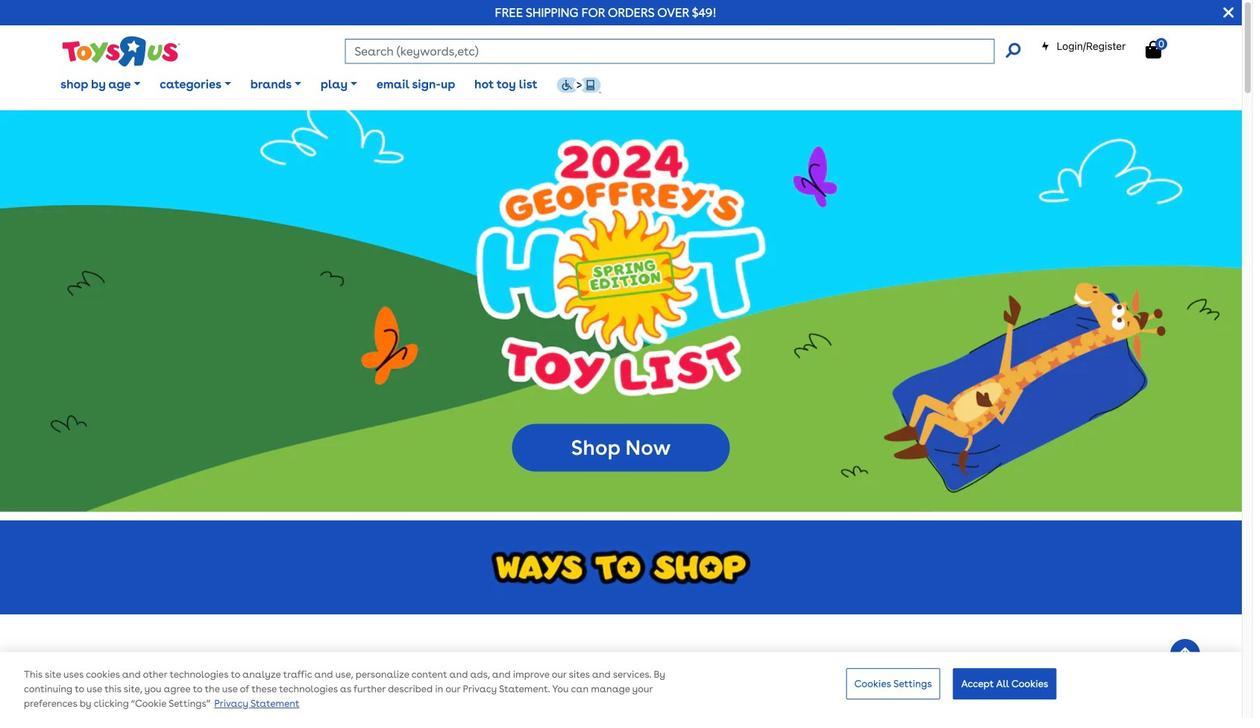 Task type: locate. For each thing, give the bounding box(es) containing it.
2024 geoffreys hot toy list spring edition image
[[0, 110, 1242, 512]]

menu bar
[[51, 58, 1242, 110]]

this icon serves as a link to download the essential accessibility assistive technology app for individuals with physical disabilities. it is featured as part of our commitment to diversity and inclusion. image
[[557, 77, 601, 93]]

None search field
[[345, 39, 1021, 64]]

ways to shop image
[[0, 521, 1242, 615]]



Task type: vqa. For each thing, say whether or not it's contained in the screenshot.
Toys R Us image
yes



Task type: describe. For each thing, give the bounding box(es) containing it.
Enter Keyword or Item No. search field
[[345, 39, 995, 64]]

shopping bag image
[[1146, 41, 1161, 59]]

toys r us image
[[61, 35, 180, 68]]

close button image
[[1224, 4, 1234, 21]]



